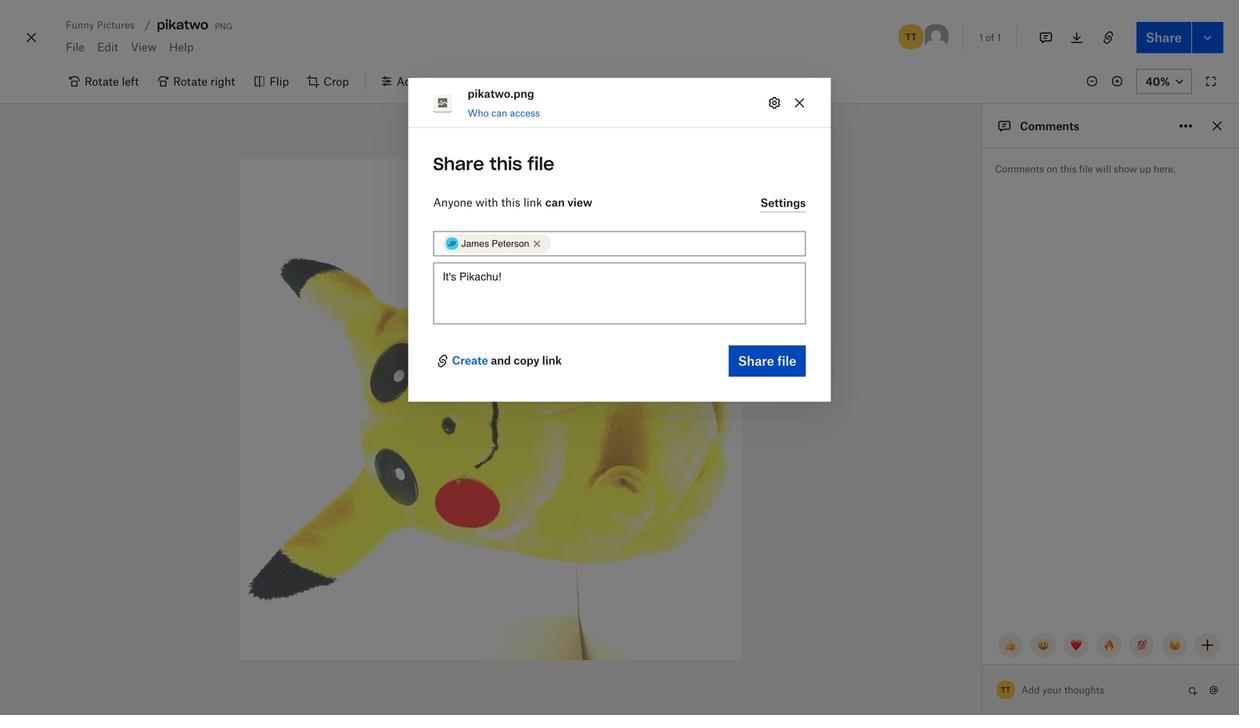 Task type: vqa. For each thing, say whether or not it's contained in the screenshot.
app
no



Task type: describe. For each thing, give the bounding box(es) containing it.
0 horizontal spatial file
[[528, 153, 554, 175]]

view
[[568, 196, 592, 209]]

add your thoughts image
[[1022, 682, 1170, 699]]

terry turtle image
[[897, 23, 925, 51]]

pikatwo
[[157, 17, 208, 33]]

show
[[1114, 163, 1137, 175]]

😃 button
[[1031, 633, 1056, 658]]

1 of 1
[[979, 32, 1001, 43]]

create and copy link
[[452, 354, 562, 367]]

💯 button
[[1130, 633, 1155, 658]]

this for anyone with this link can view
[[501, 196, 521, 209]]

👍 button
[[998, 633, 1023, 658]]

this for comments on this file will show up here.
[[1060, 163, 1077, 175]]

2 1 from the left
[[997, 32, 1001, 43]]

here.
[[1154, 163, 1176, 175]]

maria williams image
[[922, 23, 950, 51]]

pikatwo.png
[[468, 87, 534, 100]]

your
[[1043, 685, 1062, 696]]

anyone with this link can view
[[433, 196, 592, 209]]

close right sidebar image
[[1208, 117, 1227, 135]]

can inside pikatwo.png who can access
[[491, 107, 507, 119]]

add your thoughts
[[1022, 685, 1104, 696]]

png
[[215, 18, 232, 32]]

Add your thoughts text field
[[1022, 678, 1183, 703]]

share for share file
[[738, 353, 774, 369]]

will
[[1096, 163, 1111, 175]]

share file button
[[729, 346, 806, 377]]

sharing modal dialog
[[408, 78, 831, 527]]

create
[[452, 354, 488, 367]]

pikatwo.png who can access
[[468, 87, 540, 119]]

😣 button
[[1163, 633, 1188, 658]]

comments for comments
[[1020, 119, 1080, 133]]

1 vertical spatial can
[[545, 196, 565, 209]]

copy
[[514, 354, 540, 367]]

💯
[[1137, 640, 1148, 652]]

comments for comments on this file will show up here.
[[995, 163, 1044, 175]]

add
[[1022, 685, 1040, 696]]

1 1 from the left
[[979, 32, 983, 43]]

with
[[476, 196, 498, 209]]

link for copy
[[542, 354, 562, 367]]

/
[[144, 18, 151, 32]]

🔥 button
[[1097, 633, 1122, 658]]



Task type: locate. For each thing, give the bounding box(es) containing it.
comments up on
[[1020, 119, 1080, 133]]

0 vertical spatial share
[[1146, 30, 1182, 45]]

this
[[490, 153, 522, 175], [1060, 163, 1077, 175], [501, 196, 521, 209]]

file inside button
[[777, 353, 797, 369]]

2 horizontal spatial share
[[1146, 30, 1182, 45]]

share inside share file button
[[738, 353, 774, 369]]

comments left on
[[995, 163, 1044, 175]]

share for share
[[1146, 30, 1182, 45]]

0 vertical spatial comments
[[1020, 119, 1080, 133]]

1 horizontal spatial can
[[545, 196, 565, 209]]

0 vertical spatial can
[[491, 107, 507, 119]]

😃
[[1038, 640, 1049, 652]]

😣
[[1170, 640, 1181, 652]]

1 right of
[[997, 32, 1001, 43]]

file
[[528, 153, 554, 175], [1079, 163, 1093, 175], [777, 353, 797, 369]]

up
[[1140, 163, 1151, 175]]

2 horizontal spatial file
[[1079, 163, 1093, 175]]

1 left of
[[979, 32, 983, 43]]

share for share this file
[[433, 153, 484, 175]]

share button
[[1137, 22, 1192, 53]]

this right on
[[1060, 163, 1077, 175]]

link right with
[[524, 196, 542, 209]]

comments
[[1020, 119, 1080, 133], [995, 163, 1044, 175]]

can
[[491, 107, 507, 119], [545, 196, 565, 209]]

link
[[524, 196, 542, 209], [542, 354, 562, 367]]

👍
[[1005, 640, 1016, 652]]

comments on this file will show up here.
[[995, 163, 1176, 175]]

can down pikatwo.png
[[491, 107, 507, 119]]

Add a note (optional) text field
[[433, 263, 806, 324]]

0 vertical spatial link
[[524, 196, 542, 209]]

share inside share button
[[1146, 30, 1182, 45]]

❤️ button
[[1064, 633, 1089, 658]]

link right copy at the left
[[542, 354, 562, 367]]

0 horizontal spatial share
[[433, 153, 484, 175]]

james
[[462, 238, 489, 249]]

of
[[986, 32, 995, 43]]

1
[[979, 32, 983, 43], [997, 32, 1001, 43]]

settings
[[761, 196, 806, 209]]

0 horizontal spatial 1
[[979, 32, 983, 43]]

access
[[510, 107, 540, 119]]

share
[[1146, 30, 1182, 45], [433, 153, 484, 175], [738, 353, 774, 369]]

1 vertical spatial comments
[[995, 163, 1044, 175]]

jp james peterson
[[448, 238, 529, 249]]

anyone
[[433, 196, 473, 209]]

on
[[1047, 163, 1058, 175]]

None text field
[[554, 235, 797, 252]]

1 vertical spatial share
[[433, 153, 484, 175]]

close image
[[22, 25, 41, 50]]

2 vertical spatial share
[[738, 353, 774, 369]]

can left view
[[545, 196, 565, 209]]

1 vertical spatial link
[[542, 354, 562, 367]]

share file
[[738, 353, 797, 369]]

1 horizontal spatial 1
[[997, 32, 1001, 43]]

create link
[[452, 352, 488, 371]]

peterson
[[492, 238, 529, 249]]

settings button
[[761, 194, 806, 212]]

❤️
[[1071, 640, 1082, 652]]

0 horizontal spatial can
[[491, 107, 507, 119]]

jp
[[448, 240, 456, 248]]

1 horizontal spatial share
[[738, 353, 774, 369]]

this up anyone with this link can view at the top
[[490, 153, 522, 175]]

thoughts
[[1065, 685, 1104, 696]]

this right with
[[501, 196, 521, 209]]

/ pikatwo png
[[144, 17, 232, 33]]

who can access link
[[468, 107, 540, 119]]

who
[[468, 107, 489, 119]]

🔥
[[1104, 640, 1115, 652]]

1 horizontal spatial file
[[777, 353, 797, 369]]

and
[[491, 354, 511, 367]]

link for this
[[524, 196, 542, 209]]

share this file
[[433, 153, 554, 175]]



